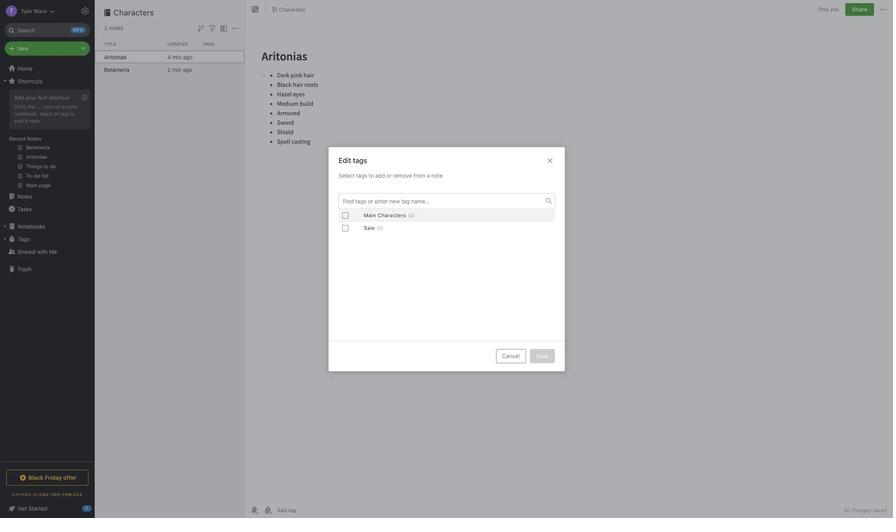 Task type: locate. For each thing, give the bounding box(es) containing it.
settings image
[[81, 6, 90, 16]]

( inside 'main characters ( 0 )'
[[408, 212, 410, 218]]

only you
[[818, 6, 839, 12]]

1 vertical spatial notes
[[17, 193, 32, 200]]

min down 4 min ago
[[172, 66, 181, 73]]

shared
[[17, 248, 35, 255]]

to
[[69, 111, 74, 117], [369, 172, 374, 179]]

0 horizontal spatial add
[[14, 118, 23, 124]]

title
[[104, 41, 116, 46]]

ago
[[183, 53, 193, 60], [183, 66, 192, 73]]

tags right the "edit"
[[353, 156, 367, 164]]

tags for select
[[356, 172, 367, 179]]

notes up tasks
[[17, 193, 32, 200]]

0 vertical spatial add
[[14, 118, 23, 124]]

row group containing main characters
[[338, 209, 555, 234]]

1 horizontal spatial characters
[[279, 6, 305, 12]]

0 vertical spatial or
[[54, 111, 59, 117]]

all
[[844, 507, 850, 513]]

0 horizontal spatial a
[[62, 103, 65, 110]]

Select1300 checkbox
[[342, 225, 348, 231]]

characters up notes
[[114, 8, 154, 17]]

a left note
[[427, 172, 430, 179]]

1 vertical spatial )
[[382, 225, 383, 231]]

)
[[413, 212, 415, 218], [382, 225, 383, 231]]

ago for 4 min ago
[[183, 53, 193, 60]]

0 horizontal spatial 2
[[104, 24, 108, 31]]

note
[[431, 172, 443, 179]]

row group down updated
[[95, 51, 245, 76]]

0
[[410, 212, 413, 218], [379, 225, 382, 231]]

0 horizontal spatial (
[[377, 225, 379, 231]]

0 vertical spatial )
[[413, 212, 415, 218]]

a inside icon on a note, notebook, stack or tag to add it here.
[[62, 103, 65, 110]]

None search field
[[10, 23, 84, 37]]

1 vertical spatial min
[[172, 66, 181, 73]]

add
[[14, 118, 23, 124], [375, 172, 385, 179]]

1 horizontal spatial )
[[413, 212, 415, 218]]

0 vertical spatial 0
[[410, 212, 413, 218]]

black friday offer
[[28, 474, 77, 481]]

( down find tags or enter new tag name… text field
[[408, 212, 410, 218]]

row group
[[95, 38, 245, 51], [95, 51, 245, 76], [338, 209, 555, 234]]

0 horizontal spatial characters
[[114, 8, 154, 17]]

) inside "sale ( 0 )"
[[382, 225, 383, 231]]

tasks button
[[0, 203, 94, 215]]

a right on
[[62, 103, 65, 110]]

0 horizontal spatial tags
[[18, 236, 30, 242]]

4
[[167, 53, 171, 60]]

icon on a note, notebook, stack or tag to add it here.
[[14, 103, 78, 124]]

add left the remove
[[375, 172, 385, 179]]

ago down 4 min ago
[[183, 66, 192, 73]]

notebooks
[[18, 223, 45, 230]]

1 vertical spatial tags
[[356, 172, 367, 179]]

2
[[104, 24, 108, 31], [167, 66, 171, 73]]

1 horizontal spatial to
[[369, 172, 374, 179]]

2 horizontal spatial characters
[[378, 212, 406, 218]]

new button
[[5, 41, 90, 56]]

) down find tags or enter new tag name… text field
[[413, 212, 415, 218]]

tag
[[60, 111, 68, 117]]

save
[[536, 352, 549, 359]]

1 vertical spatial ago
[[183, 66, 192, 73]]

or inside icon on a note, notebook, stack or tag to add it here.
[[54, 111, 59, 117]]

expires
[[12, 492, 31, 497]]

save button
[[530, 349, 555, 363]]

add a reminder image
[[250, 505, 259, 515]]

...
[[37, 103, 42, 110]]

remove
[[393, 172, 412, 179]]

0 vertical spatial tags
[[353, 156, 367, 164]]

the
[[27, 103, 35, 110]]

close image
[[545, 156, 555, 165]]

home link
[[0, 62, 95, 75]]

characters right main
[[378, 212, 406, 218]]

1 vertical spatial 2
[[167, 66, 171, 73]]

0 horizontal spatial to
[[69, 111, 74, 117]]

row group up 4 at the left of page
[[95, 38, 245, 51]]

group
[[0, 87, 94, 193]]

1 horizontal spatial tags
[[203, 41, 214, 46]]

) right sale
[[382, 225, 383, 231]]

min right 4 at the left of page
[[172, 53, 182, 60]]

0 right sale
[[379, 225, 382, 231]]

characters right expand note image
[[279, 6, 305, 12]]

characters button
[[269, 4, 308, 15]]

tags right the select
[[356, 172, 367, 179]]

with
[[37, 248, 48, 255]]

1 vertical spatial tags
[[18, 236, 30, 242]]

0 inside 'main characters ( 0 )'
[[410, 212, 413, 218]]

tags
[[203, 41, 214, 46], [18, 236, 30, 242]]

in
[[33, 492, 38, 497]]

0 vertical spatial to
[[69, 111, 74, 117]]

to right the select
[[369, 172, 374, 179]]

tree
[[0, 62, 95, 461]]

0 vertical spatial notes
[[27, 135, 41, 142]]

2 left notes
[[104, 24, 108, 31]]

select
[[339, 172, 355, 179]]

1 horizontal spatial 0
[[410, 212, 413, 218]]

0 vertical spatial min
[[172, 53, 182, 60]]

shortcuts button
[[0, 75, 94, 87]]

a
[[62, 103, 65, 110], [427, 172, 430, 179]]

friday
[[45, 474, 62, 481]]

share button
[[846, 3, 875, 16]]

row group inside the select tags to add or remove from a note element
[[338, 209, 555, 234]]

2 min from the top
[[172, 66, 181, 73]]

0 vertical spatial 2
[[104, 24, 108, 31]]

1 min from the top
[[172, 53, 182, 60]]

you
[[831, 6, 839, 12]]

0 vertical spatial a
[[62, 103, 65, 110]]

0 vertical spatial tags
[[203, 41, 214, 46]]

notes
[[27, 135, 41, 142], [17, 193, 32, 200]]

group containing add your first shortcut
[[0, 87, 94, 193]]

0 horizontal spatial )
[[382, 225, 383, 231]]

min for 2
[[172, 66, 181, 73]]

notes right recent
[[27, 135, 41, 142]]

to inside icon on a note, notebook, stack or tag to add it here.
[[69, 111, 74, 117]]

min for 4
[[172, 53, 182, 60]]

group inside "tree"
[[0, 87, 94, 193]]

main
[[364, 212, 376, 218]]

ago up 2 min ago
[[183, 53, 193, 60]]

tasks
[[17, 206, 32, 212]]

1 vertical spatial to
[[369, 172, 374, 179]]

1 vertical spatial 0
[[379, 225, 382, 231]]

Select1299 checkbox
[[342, 212, 348, 219]]

to down 'note,'
[[69, 111, 74, 117]]

1 vertical spatial (
[[377, 225, 379, 231]]

row group down find tags or enter new tag name… text field
[[338, 209, 555, 234]]

1 vertical spatial a
[[427, 172, 430, 179]]

or left the remove
[[386, 172, 392, 179]]

note list element
[[95, 0, 245, 518]]

shared with me
[[17, 248, 57, 255]]

expand tags image
[[2, 236, 8, 242]]

on
[[55, 103, 61, 110]]

1 horizontal spatial (
[[408, 212, 410, 218]]

1 horizontal spatial a
[[427, 172, 430, 179]]

1 vertical spatial add
[[375, 172, 385, 179]]

characters
[[279, 6, 305, 12], [114, 8, 154, 17], [378, 212, 406, 218]]

1 horizontal spatial or
[[386, 172, 392, 179]]

0 vertical spatial (
[[408, 212, 410, 218]]

click
[[14, 103, 26, 110]]

0 horizontal spatial or
[[54, 111, 59, 117]]

notes
[[109, 24, 123, 31]]

1 ago from the top
[[183, 53, 193, 60]]

tags right updated
[[203, 41, 214, 46]]

min
[[172, 53, 182, 60], [172, 66, 181, 73]]

2 down 4 at the left of page
[[167, 66, 171, 73]]

(
[[408, 212, 410, 218], [377, 225, 379, 231]]

or down on
[[54, 111, 59, 117]]

0 vertical spatial ago
[[183, 53, 193, 60]]

2 ago from the top
[[183, 66, 192, 73]]

or
[[54, 111, 59, 117], [386, 172, 392, 179]]

tags up shared
[[18, 236, 30, 242]]

belameria
[[104, 66, 129, 73]]

0 down find tags or enter new tag name… text field
[[410, 212, 413, 218]]

1 horizontal spatial 2
[[167, 66, 171, 73]]

sale row
[[338, 222, 555, 234]]

tags
[[353, 156, 367, 164], [356, 172, 367, 179]]

recent notes
[[9, 135, 41, 142]]

2 for 2 min ago
[[167, 66, 171, 73]]

only
[[818, 6, 829, 12]]

add inside icon on a note, notebook, stack or tag to add it here.
[[14, 118, 23, 124]]

0 horizontal spatial 0
[[379, 225, 382, 231]]

add left it
[[14, 118, 23, 124]]

it
[[25, 118, 28, 124]]

trash
[[17, 266, 31, 272]]

( right sale
[[377, 225, 379, 231]]

aritonias
[[104, 53, 127, 60]]



Task type: vqa. For each thing, say whether or not it's contained in the screenshot.
the left a
yes



Task type: describe. For each thing, give the bounding box(es) containing it.
notebook,
[[14, 111, 38, 117]]

tree containing home
[[0, 62, 95, 461]]

share
[[852, 6, 868, 13]]

shortcut
[[49, 94, 70, 101]]

notebooks link
[[0, 220, 94, 233]]

all changes saved
[[844, 507, 887, 513]]

shortcuts
[[18, 78, 43, 84]]

updated
[[167, 41, 188, 46]]

edit
[[339, 156, 351, 164]]

characters inside row
[[378, 212, 406, 218]]

2 for 2 notes
[[104, 24, 108, 31]]

first
[[38, 94, 47, 101]]

here.
[[29, 118, 41, 124]]

characters inside button
[[279, 6, 305, 12]]

notes link
[[0, 190, 94, 203]]

saved
[[873, 507, 887, 513]]

stack
[[40, 111, 53, 117]]

from
[[414, 172, 425, 179]]

recent
[[9, 135, 26, 142]]

04d:14h:10m:32s
[[39, 492, 83, 497]]

row group containing title
[[95, 38, 245, 51]]

0 inside "sale ( 0 )"
[[379, 225, 382, 231]]

Note Editor text field
[[245, 38, 893, 502]]

1 vertical spatial or
[[386, 172, 392, 179]]

shared with me link
[[0, 245, 94, 258]]

select tags to add or remove from a note
[[339, 172, 443, 179]]

( inside "sale ( 0 )"
[[377, 225, 379, 231]]

cancel button
[[496, 349, 526, 363]]

trash link
[[0, 263, 94, 275]]

home
[[17, 65, 32, 72]]

main characters row
[[338, 209, 555, 222]]

tags for edit
[[353, 156, 367, 164]]

Search text field
[[10, 23, 84, 37]]

black
[[28, 474, 43, 481]]

sale
[[364, 224, 375, 231]]

select tags to add or remove from a note element
[[329, 187, 565, 341]]

row group containing aritonias
[[95, 51, 245, 76]]

tags button
[[0, 233, 94, 245]]

edit tags
[[339, 156, 367, 164]]

expand notebooks image
[[2, 223, 8, 229]]

expires in 04d:14h:10m:32s
[[12, 492, 83, 497]]

2 notes
[[104, 24, 123, 31]]

click the ...
[[14, 103, 42, 110]]

me
[[49, 248, 57, 255]]

Find tags or enter new tag name… text field
[[339, 195, 546, 206]]

4 min ago
[[167, 53, 193, 60]]

add your first shortcut
[[14, 94, 70, 101]]

icon
[[43, 103, 53, 110]]

characters inside note list element
[[114, 8, 154, 17]]

changes
[[851, 507, 872, 513]]

add tag image
[[263, 505, 273, 515]]

offer
[[63, 474, 77, 481]]

black friday offer button
[[6, 470, 88, 486]]

new
[[17, 45, 29, 52]]

1 horizontal spatial add
[[375, 172, 385, 179]]

ago for 2 min ago
[[183, 66, 192, 73]]

sale ( 0 )
[[364, 224, 383, 231]]

note,
[[66, 103, 78, 110]]

main characters ( 0 )
[[364, 212, 415, 218]]

add
[[14, 94, 24, 101]]

2 min ago
[[167, 66, 192, 73]]

expand note image
[[251, 5, 260, 14]]

tags inside note list element
[[203, 41, 214, 46]]

tags inside button
[[18, 236, 30, 242]]

note window element
[[245, 0, 893, 518]]

cancel
[[502, 352, 520, 359]]

) inside 'main characters ( 0 )'
[[413, 212, 415, 218]]

your
[[25, 94, 36, 101]]



